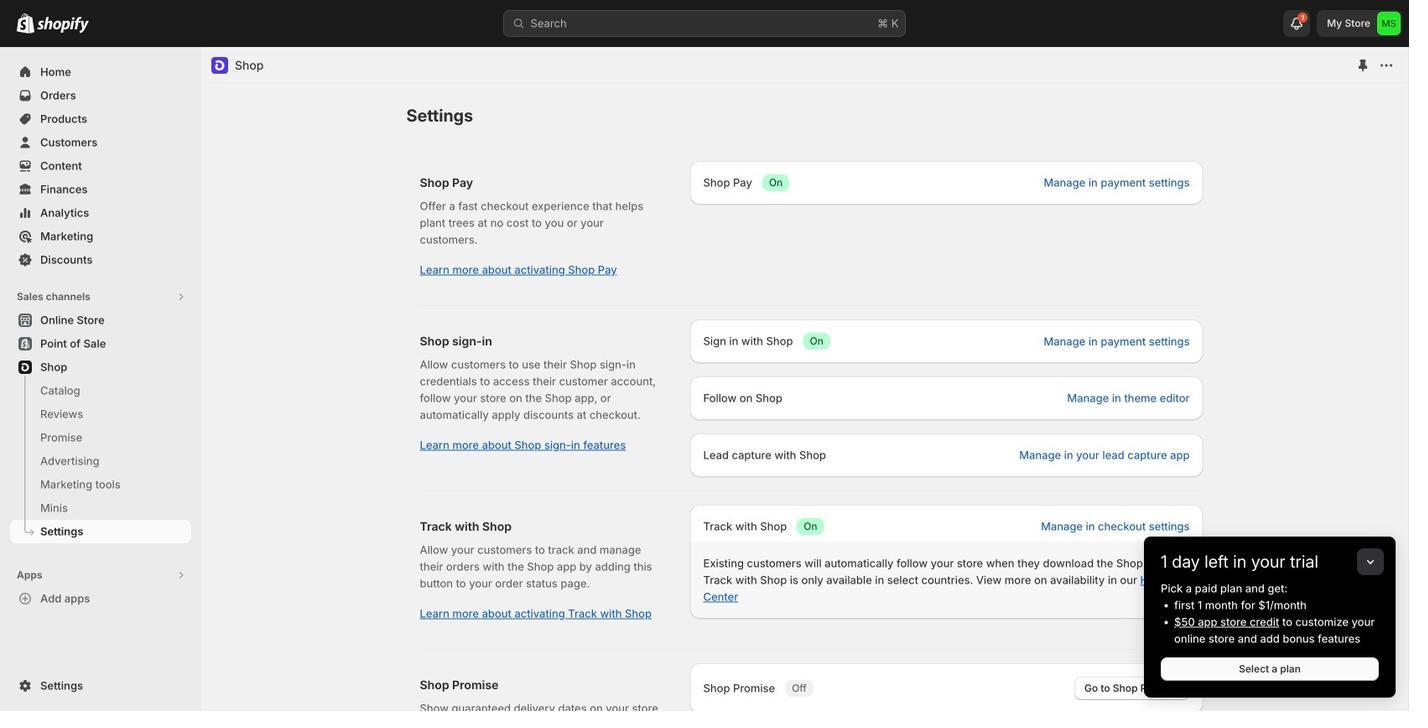 Task type: describe. For each thing, give the bounding box(es) containing it.
icon for shop image
[[211, 57, 228, 74]]



Task type: locate. For each thing, give the bounding box(es) containing it.
shopify image
[[17, 13, 34, 33], [37, 17, 89, 33]]

my store image
[[1378, 12, 1401, 35]]

1 horizontal spatial shopify image
[[37, 17, 89, 33]]

0 horizontal spatial shopify image
[[17, 13, 34, 33]]

fullscreen dialog
[[201, 47, 1409, 712]]



Task type: vqa. For each thing, say whether or not it's contained in the screenshot.
UPS® uses this address to register your store and return undeliverable packages. This address won't affect your shipping rates or be reflected on your labels.
no



